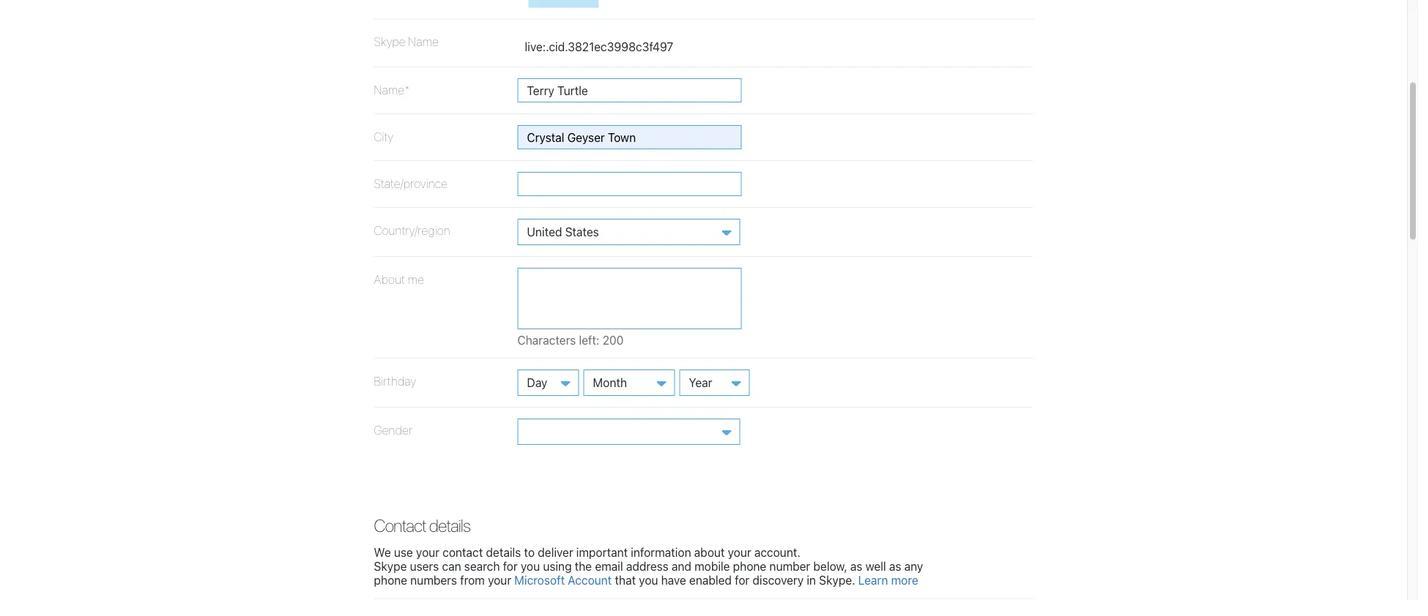 Task type: vqa. For each thing, say whether or not it's contained in the screenshot.
EUROPEAN
no



Task type: locate. For each thing, give the bounding box(es) containing it.
skype.
[[819, 574, 855, 588]]

about
[[374, 272, 405, 286]]

0 horizontal spatial phone
[[374, 574, 407, 588]]

well
[[866, 560, 886, 574]]

from
[[460, 574, 485, 588]]

birthday
[[374, 374, 416, 388]]

status containing characters left:
[[518, 333, 692, 347]]

0 horizontal spatial for
[[503, 560, 518, 574]]

you down to
[[521, 560, 540, 574]]

about
[[694, 546, 725, 560]]

email
[[595, 560, 623, 574]]

skype
[[374, 35, 406, 49], [374, 560, 407, 574]]

numbers
[[410, 574, 457, 588]]

0 vertical spatial details
[[429, 516, 470, 536]]

status
[[518, 333, 692, 347]]

using
[[543, 560, 572, 574]]

discovery
[[753, 574, 804, 588]]

2 horizontal spatial your
[[728, 546, 751, 560]]

as
[[851, 560, 863, 574], [889, 560, 902, 574]]

you
[[521, 560, 540, 574], [639, 574, 658, 588]]

gender
[[374, 423, 413, 437]]

as left well
[[851, 560, 863, 574]]

about me
[[374, 272, 424, 286]]

1 horizontal spatial details
[[486, 546, 521, 560]]

contact
[[374, 516, 426, 536]]

About me text field
[[518, 268, 742, 330]]

skype down we
[[374, 560, 407, 574]]

your down search
[[488, 574, 511, 588]]

and
[[672, 560, 692, 574]]

0 horizontal spatial as
[[851, 560, 863, 574]]

you inside we use your contact details to deliver important information about your account. skype users can search for you using the email address and mobile phone number below, as well as any phone numbers from your
[[521, 560, 540, 574]]

phone
[[733, 560, 767, 574], [374, 574, 407, 588]]

have
[[661, 574, 686, 588]]

1 horizontal spatial as
[[889, 560, 902, 574]]

united states
[[527, 225, 599, 239]]

details up contact
[[429, 516, 470, 536]]

0 horizontal spatial you
[[521, 560, 540, 574]]

contact
[[443, 546, 483, 560]]

for right enabled
[[735, 574, 750, 588]]

characters
[[518, 333, 576, 347]]

you down address
[[639, 574, 658, 588]]

for right search
[[503, 560, 518, 574]]

1 vertical spatial details
[[486, 546, 521, 560]]

as up the learn more link
[[889, 560, 902, 574]]

0 horizontal spatial your
[[416, 546, 440, 560]]

to
[[524, 546, 535, 560]]

skype left name
[[374, 35, 406, 49]]

phone down "account."
[[733, 560, 767, 574]]

account.
[[755, 546, 801, 560]]

State/province text field
[[518, 172, 742, 196]]

for
[[503, 560, 518, 574], [735, 574, 750, 588]]

number
[[770, 560, 811, 574]]

deliver
[[538, 546, 573, 560]]

we
[[374, 546, 391, 560]]

your
[[416, 546, 440, 560], [728, 546, 751, 560], [488, 574, 511, 588]]

details inside we use your contact details to deliver important information about your account. skype users can search for you using the email address and mobile phone number below, as well as any phone numbers from your
[[486, 546, 521, 560]]

below,
[[814, 560, 848, 574]]

your right about
[[728, 546, 751, 560]]

states
[[565, 225, 599, 239]]

200
[[603, 333, 624, 347]]

City text field
[[518, 125, 742, 149]]

users
[[410, 560, 439, 574]]

details
[[429, 516, 470, 536], [486, 546, 521, 560]]

more
[[891, 574, 919, 588]]

phone down we
[[374, 574, 407, 588]]

contact details
[[374, 516, 470, 536]]

live:.cid.3821ec3998c3f497
[[525, 40, 674, 54]]

2 skype from the top
[[374, 560, 407, 574]]

united
[[527, 225, 562, 239]]

mobile
[[695, 560, 730, 574]]

use
[[394, 546, 413, 560]]

learn
[[859, 574, 888, 588]]

details up search
[[486, 546, 521, 560]]

for inside we use your contact details to deliver important information about your account. skype users can search for you using the email address and mobile phone number below, as well as any phone numbers from your
[[503, 560, 518, 574]]

your up users
[[416, 546, 440, 560]]

country/region
[[374, 223, 450, 237]]

0 horizontal spatial details
[[429, 516, 470, 536]]

1 vertical spatial skype
[[374, 560, 407, 574]]

0 vertical spatial skype
[[374, 35, 406, 49]]



Task type: describe. For each thing, give the bounding box(es) containing it.
day
[[527, 376, 548, 390]]

we use your contact details to deliver important information about your account. skype users can search for you using the email address and mobile phone number below, as well as any phone numbers from your
[[374, 546, 923, 588]]

1 as from the left
[[851, 560, 863, 574]]

search
[[464, 560, 500, 574]]

microsoft
[[515, 574, 565, 588]]

microsoft account that you have enabled for discovery in skype. learn more
[[515, 574, 919, 588]]

learn more link
[[859, 574, 919, 588]]

any
[[905, 560, 923, 574]]

account
[[568, 574, 612, 588]]

left:
[[579, 333, 600, 347]]

1 horizontal spatial your
[[488, 574, 511, 588]]

month
[[593, 376, 627, 390]]

2 as from the left
[[889, 560, 902, 574]]

microsoft account link
[[515, 574, 612, 588]]

1 skype from the top
[[374, 35, 406, 49]]

can
[[442, 560, 461, 574]]

that
[[615, 574, 636, 588]]

the
[[575, 560, 592, 574]]

skype inside we use your contact details to deliver important information about your account. skype users can search for you using the email address and mobile phone number below, as well as any phone numbers from your
[[374, 560, 407, 574]]

1 horizontal spatial you
[[639, 574, 658, 588]]

1 horizontal spatial phone
[[733, 560, 767, 574]]

state/province
[[374, 176, 448, 190]]

enabled
[[689, 574, 732, 588]]

skype name
[[374, 35, 439, 49]]

me
[[408, 272, 424, 286]]

Name* text field
[[518, 78, 742, 102]]

in
[[807, 574, 816, 588]]

city
[[374, 130, 394, 143]]

name*
[[374, 83, 410, 97]]

year
[[689, 376, 713, 390]]

information
[[631, 546, 691, 560]]

characters left: 200
[[518, 333, 624, 347]]

name
[[408, 35, 439, 49]]

1 horizontal spatial for
[[735, 574, 750, 588]]

important
[[576, 546, 628, 560]]

address
[[626, 560, 669, 574]]



